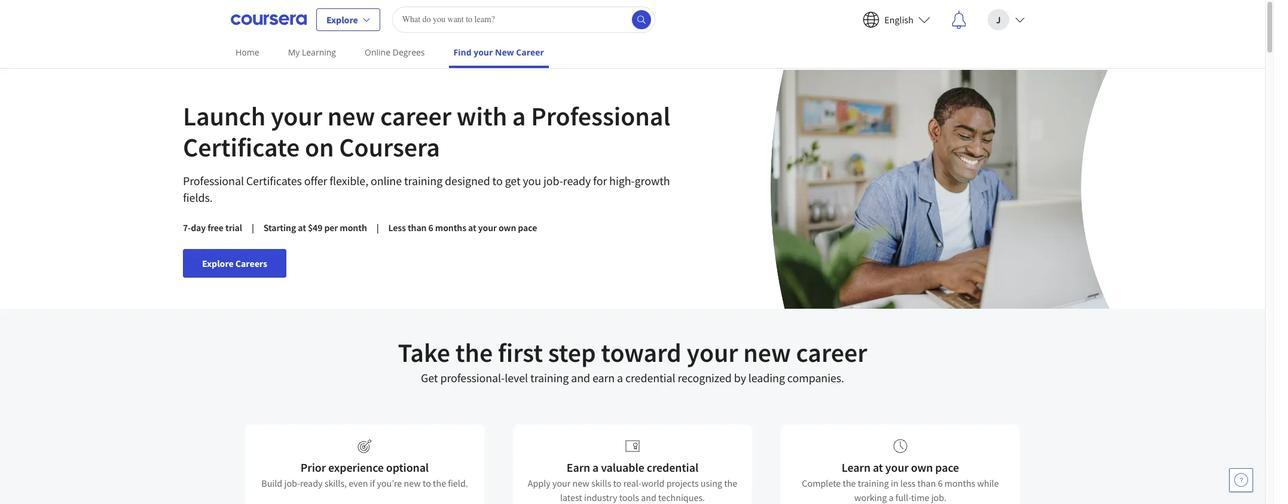 Task type: locate. For each thing, give the bounding box(es) containing it.
explore left careers
[[202, 258, 234, 270]]

a up skills
[[593, 461, 599, 475]]

certificate
[[183, 131, 300, 164]]

pace down you
[[518, 222, 537, 234]]

1 horizontal spatial pace
[[936, 461, 959, 475]]

and down world
[[641, 492, 657, 504]]

1 vertical spatial pace
[[936, 461, 959, 475]]

1 horizontal spatial than
[[918, 478, 936, 490]]

build
[[261, 478, 282, 490]]

0 vertical spatial job-
[[544, 173, 563, 188]]

0 vertical spatial ready
[[563, 173, 591, 188]]

7-
[[183, 222, 191, 234]]

0 vertical spatial training
[[404, 173, 443, 188]]

0 horizontal spatial than
[[408, 222, 427, 234]]

1 horizontal spatial job-
[[544, 173, 563, 188]]

1 vertical spatial 6
[[938, 478, 943, 490]]

0 horizontal spatial career
[[380, 100, 452, 133]]

the up 'professional-'
[[456, 337, 493, 370]]

help center image
[[1234, 474, 1249, 488]]

0 horizontal spatial explore
[[202, 258, 234, 270]]

and
[[571, 371, 590, 386], [641, 492, 657, 504]]

explore careers link
[[183, 249, 286, 278]]

1 vertical spatial credential
[[647, 461, 699, 475]]

0 vertical spatial own
[[499, 222, 516, 234]]

1 horizontal spatial to
[[493, 173, 503, 188]]

0 horizontal spatial and
[[571, 371, 590, 386]]

take
[[398, 337, 450, 370]]

None search field
[[392, 6, 655, 33]]

1 vertical spatial own
[[911, 461, 933, 475]]

0 vertical spatial explore
[[327, 13, 358, 25]]

0 horizontal spatial professional
[[183, 173, 244, 188]]

job- right the build
[[284, 478, 300, 490]]

0 horizontal spatial at
[[298, 222, 306, 234]]

using
[[701, 478, 722, 490]]

pace up job.
[[936, 461, 959, 475]]

careers
[[236, 258, 267, 270]]

training inside take the first step toward your new career get professional-level training and earn a credential recognized by leading companies.
[[530, 371, 569, 386]]

time
[[911, 492, 930, 504]]

working
[[855, 492, 887, 504]]

first
[[498, 337, 543, 370]]

a right "with" at the left top
[[512, 100, 526, 133]]

flexible,
[[330, 173, 368, 188]]

than down professional certificates offer flexible, online training designed to get you job-ready for high-growth fields.
[[408, 222, 427, 234]]

to inside earn a valuable credential apply your new skills to real-world projects using the latest industry tools and techniques.
[[613, 478, 622, 490]]

the inside prior experience optional build job-ready skills, even if you're new to the field.
[[433, 478, 446, 490]]

online
[[365, 47, 391, 58]]

career
[[380, 100, 452, 133], [796, 337, 868, 370]]

2 vertical spatial training
[[858, 478, 889, 490]]

the left field.
[[433, 478, 446, 490]]

you
[[523, 173, 541, 188]]

coursera image
[[231, 10, 307, 29]]

pace
[[518, 222, 537, 234], [936, 461, 959, 475]]

own up the less
[[911, 461, 933, 475]]

month | less
[[340, 222, 406, 234]]

explore
[[327, 13, 358, 25], [202, 258, 234, 270]]

0 horizontal spatial own
[[499, 222, 516, 234]]

1 horizontal spatial professional
[[531, 100, 671, 133]]

training right the level
[[530, 371, 569, 386]]

1 horizontal spatial career
[[796, 337, 868, 370]]

to inside professional certificates offer flexible, online training designed to get you job-ready for high-growth fields.
[[493, 173, 503, 188]]

fields.
[[183, 190, 213, 205]]

6 down professional certificates offer flexible, online training designed to get you job-ready for high-growth fields.
[[429, 222, 433, 234]]

explore inside the explore popup button
[[327, 13, 358, 25]]

1 vertical spatial than
[[918, 478, 936, 490]]

take the first step toward your new career get professional-level training and earn a credential recognized by leading companies.
[[398, 337, 868, 386]]

your
[[474, 47, 493, 58], [271, 100, 322, 133], [478, 222, 497, 234], [687, 337, 738, 370], [886, 461, 909, 475], [553, 478, 571, 490]]

trial | starting
[[225, 222, 296, 234]]

recognized
[[678, 371, 732, 386]]

ready
[[563, 173, 591, 188], [300, 478, 323, 490]]

at right learn
[[873, 461, 883, 475]]

0 horizontal spatial job-
[[284, 478, 300, 490]]

training up "working"
[[858, 478, 889, 490]]

1 vertical spatial job-
[[284, 478, 300, 490]]

at down the designed
[[468, 222, 476, 234]]

step
[[548, 337, 596, 370]]

0 vertical spatial and
[[571, 371, 590, 386]]

job- inside prior experience optional build job-ready skills, even if you're new to the field.
[[284, 478, 300, 490]]

1 horizontal spatial explore
[[327, 13, 358, 25]]

professional inside launch your new career with a professional certificate on coursera
[[531, 100, 671, 133]]

1 horizontal spatial 6
[[938, 478, 943, 490]]

1 horizontal spatial own
[[911, 461, 933, 475]]

0 horizontal spatial ready
[[300, 478, 323, 490]]

my
[[288, 47, 300, 58]]

earn
[[567, 461, 590, 475]]

a left full-
[[889, 492, 894, 504]]

professional-
[[440, 371, 505, 386]]

industry
[[584, 492, 617, 504]]

to left get
[[493, 173, 503, 188]]

companies.
[[788, 371, 844, 386]]

career inside launch your new career with a professional certificate on coursera
[[380, 100, 452, 133]]

0 horizontal spatial training
[[404, 173, 443, 188]]

experience
[[328, 461, 384, 475]]

credential up projects
[[647, 461, 699, 475]]

1 vertical spatial training
[[530, 371, 569, 386]]

1 horizontal spatial training
[[530, 371, 569, 386]]

latest
[[560, 492, 582, 504]]

english button
[[854, 0, 940, 39]]

0 vertical spatial professional
[[531, 100, 671, 133]]

1 vertical spatial ready
[[300, 478, 323, 490]]

earn
[[593, 371, 615, 386]]

6 up job.
[[938, 478, 943, 490]]

apply
[[528, 478, 551, 490]]

own down get
[[499, 222, 516, 234]]

1 horizontal spatial at
[[468, 222, 476, 234]]

own
[[499, 222, 516, 234], [911, 461, 933, 475]]

the down learn
[[843, 478, 856, 490]]

skills
[[591, 478, 611, 490]]

the right using
[[724, 478, 738, 490]]

credential inside take the first step toward your new career get professional-level training and earn a credential recognized by leading companies.
[[626, 371, 676, 386]]

at left the $49
[[298, 222, 306, 234]]

a right earn
[[617, 371, 623, 386]]

job.
[[932, 492, 947, 504]]

than up the time
[[918, 478, 936, 490]]

j
[[996, 13, 1001, 25]]

job- inside professional certificates offer flexible, online training designed to get you job-ready for high-growth fields.
[[544, 173, 563, 188]]

months inside "learn at your own pace complete the training in less than 6 months while working a full-time job."
[[945, 478, 976, 490]]

2 horizontal spatial training
[[858, 478, 889, 490]]

months down professional certificates offer flexible, online training designed to get you job-ready for high-growth fields.
[[435, 222, 467, 234]]

explore inside explore careers link
[[202, 258, 234, 270]]

0 vertical spatial career
[[380, 100, 452, 133]]

prior experience optional build job-ready skills, even if you're new to the field.
[[261, 461, 468, 490]]

0 horizontal spatial 6
[[429, 222, 433, 234]]

the
[[456, 337, 493, 370], [433, 478, 446, 490], [724, 478, 738, 490], [843, 478, 856, 490]]

6
[[429, 222, 433, 234], [938, 478, 943, 490]]

2 horizontal spatial to
[[613, 478, 622, 490]]

credential
[[626, 371, 676, 386], [647, 461, 699, 475]]

0 vertical spatial than
[[408, 222, 427, 234]]

1 horizontal spatial ready
[[563, 173, 591, 188]]

day
[[191, 222, 206, 234]]

launch your new career with a professional certificate on coursera
[[183, 100, 671, 164]]

1 vertical spatial and
[[641, 492, 657, 504]]

degrees
[[393, 47, 425, 58]]

explore for explore
[[327, 13, 358, 25]]

training inside professional certificates offer flexible, online training designed to get you job-ready for high-growth fields.
[[404, 173, 443, 188]]

professional inside professional certificates offer flexible, online training designed to get you job-ready for high-growth fields.
[[183, 173, 244, 188]]

to down optional
[[423, 478, 431, 490]]

to left real-
[[613, 478, 622, 490]]

0 vertical spatial credential
[[626, 371, 676, 386]]

toward
[[601, 337, 682, 370]]

0 horizontal spatial months
[[435, 222, 467, 234]]

1 vertical spatial career
[[796, 337, 868, 370]]

1 vertical spatial months
[[945, 478, 976, 490]]

learn at your own pace complete the training in less than 6 months while working a full-time job.
[[802, 461, 999, 504]]

ready left "for"
[[563, 173, 591, 188]]

ready down prior
[[300, 478, 323, 490]]

find your new career link
[[449, 39, 549, 68]]

0 vertical spatial 6
[[429, 222, 433, 234]]

your inside launch your new career with a professional certificate on coursera
[[271, 100, 322, 133]]

1 horizontal spatial and
[[641, 492, 657, 504]]

professional
[[531, 100, 671, 133], [183, 173, 244, 188]]

job-
[[544, 173, 563, 188], [284, 478, 300, 490]]

2 horizontal spatial at
[[873, 461, 883, 475]]

explore up learning
[[327, 13, 358, 25]]

1 vertical spatial explore
[[202, 258, 234, 270]]

training right online on the top left of page
[[404, 173, 443, 188]]

if
[[370, 478, 375, 490]]

the inside "learn at your own pace complete the training in less than 6 months while working a full-time job."
[[843, 478, 856, 490]]

online degrees
[[365, 47, 425, 58]]

new
[[328, 100, 375, 133], [744, 337, 791, 370], [404, 478, 421, 490], [573, 478, 590, 490]]

than inside "learn at your own pace complete the training in less than 6 months while working a full-time job."
[[918, 478, 936, 490]]

to
[[493, 173, 503, 188], [423, 478, 431, 490], [613, 478, 622, 490]]

0 horizontal spatial to
[[423, 478, 431, 490]]

ready inside professional certificates offer flexible, online training designed to get you job-ready for high-growth fields.
[[563, 173, 591, 188]]

job- right you
[[544, 173, 563, 188]]

field.
[[448, 478, 468, 490]]

your inside take the first step toward your new career get professional-level training and earn a credential recognized by leading companies.
[[687, 337, 738, 370]]

1 vertical spatial professional
[[183, 173, 244, 188]]

0 vertical spatial pace
[[518, 222, 537, 234]]

explore button
[[316, 8, 380, 31]]

months up job.
[[945, 478, 976, 490]]

and left earn
[[571, 371, 590, 386]]

explore for explore careers
[[202, 258, 234, 270]]

complete
[[802, 478, 841, 490]]

1 horizontal spatial months
[[945, 478, 976, 490]]

your inside earn a valuable credential apply your new skills to real-world projects using the latest industry tools and techniques.
[[553, 478, 571, 490]]

credential down toward
[[626, 371, 676, 386]]



Task type: describe. For each thing, give the bounding box(es) containing it.
to inside prior experience optional build job-ready skills, even if you're new to the field.
[[423, 478, 431, 490]]

and inside take the first step toward your new career get professional-level training and earn a credential recognized by leading companies.
[[571, 371, 590, 386]]

credential inside earn a valuable credential apply your new skills to real-world projects using the latest industry tools and techniques.
[[647, 461, 699, 475]]

the inside earn a valuable credential apply your new skills to real-world projects using the latest industry tools and techniques.
[[724, 478, 738, 490]]

career
[[516, 47, 544, 58]]

at inside "learn at your own pace complete the training in less than 6 months while working a full-time job."
[[873, 461, 883, 475]]

What do you want to learn? text field
[[392, 6, 655, 33]]

new
[[495, 47, 514, 58]]

6 inside "learn at your own pace complete the training in less than 6 months while working a full-time job."
[[938, 478, 943, 490]]

designed
[[445, 173, 490, 188]]

optional
[[386, 461, 429, 475]]

earn a valuable credential apply your new skills to real-world projects using the latest industry tools and techniques.
[[528, 461, 738, 504]]

high-
[[610, 173, 635, 188]]

world
[[642, 478, 665, 490]]

new inside prior experience optional build job-ready skills, even if you're new to the field.
[[404, 478, 421, 490]]

per
[[324, 222, 338, 234]]

my learning
[[288, 47, 336, 58]]

0 vertical spatial months
[[435, 222, 467, 234]]

level
[[505, 371, 528, 386]]

you're
[[377, 478, 402, 490]]

on
[[305, 131, 334, 164]]

training inside "learn at your own pace complete the training in less than 6 months while working a full-time job."
[[858, 478, 889, 490]]

pace inside "learn at your own pace complete the training in less than 6 months while working a full-time job."
[[936, 461, 959, 475]]

home link
[[231, 39, 264, 66]]

your inside "learn at your own pace complete the training in less than 6 months while working a full-time job."
[[886, 461, 909, 475]]

full-
[[896, 492, 911, 504]]

leading
[[749, 371, 785, 386]]

with
[[457, 100, 507, 133]]

learning
[[302, 47, 336, 58]]

techniques.
[[659, 492, 705, 504]]

7-day free trial | starting at $49 per month | less than 6 months at your own pace
[[183, 222, 537, 234]]

new inside earn a valuable credential apply your new skills to real-world projects using the latest industry tools and techniques.
[[573, 478, 590, 490]]

even
[[349, 478, 368, 490]]

in
[[891, 478, 899, 490]]

new inside launch your new career with a professional certificate on coursera
[[328, 100, 375, 133]]

learn
[[842, 461, 871, 475]]

by
[[734, 371, 746, 386]]

a inside take the first step toward your new career get professional-level training and earn a credential recognized by leading companies.
[[617, 371, 623, 386]]

skills,
[[325, 478, 347, 490]]

online
[[371, 173, 402, 188]]

launch
[[183, 100, 266, 133]]

new inside take the first step toward your new career get professional-level training and earn a credential recognized by leading companies.
[[744, 337, 791, 370]]

free
[[208, 222, 224, 234]]

j button
[[978, 0, 1035, 39]]

while
[[978, 478, 999, 490]]

0 horizontal spatial pace
[[518, 222, 537, 234]]

for
[[593, 173, 607, 188]]

my learning link
[[283, 39, 341, 66]]

online degrees link
[[360, 39, 430, 66]]

projects
[[667, 478, 699, 490]]

career inside take the first step toward your new career get professional-level training and earn a credential recognized by leading companies.
[[796, 337, 868, 370]]

valuable
[[601, 461, 645, 475]]

find your new career
[[454, 47, 544, 58]]

prior
[[301, 461, 326, 475]]

real-
[[624, 478, 642, 490]]

less
[[901, 478, 916, 490]]

the inside take the first step toward your new career get professional-level training and earn a credential recognized by leading companies.
[[456, 337, 493, 370]]

a inside "learn at your own pace complete the training in less than 6 months while working a full-time job."
[[889, 492, 894, 504]]

a inside launch your new career with a professional certificate on coursera
[[512, 100, 526, 133]]

tools
[[619, 492, 639, 504]]

$49
[[308, 222, 323, 234]]

and inside earn a valuable credential apply your new skills to real-world projects using the latest industry tools and techniques.
[[641, 492, 657, 504]]

ready inside prior experience optional build job-ready skills, even if you're new to the field.
[[300, 478, 323, 490]]

professional certificates offer flexible, online training designed to get you job-ready for high-growth fields.
[[183, 173, 670, 205]]

certificates
[[246, 173, 302, 188]]

english
[[885, 13, 914, 25]]

coursera
[[339, 131, 440, 164]]

home
[[236, 47, 259, 58]]

offer
[[304, 173, 327, 188]]

a inside earn a valuable credential apply your new skills to real-world projects using the latest industry tools and techniques.
[[593, 461, 599, 475]]

find
[[454, 47, 472, 58]]

growth
[[635, 173, 670, 188]]

explore careers
[[202, 258, 267, 270]]

get
[[505, 173, 521, 188]]

get
[[421, 371, 438, 386]]

own inside "learn at your own pace complete the training in less than 6 months while working a full-time job."
[[911, 461, 933, 475]]



Task type: vqa. For each thing, say whether or not it's contained in the screenshot.
top Application
no



